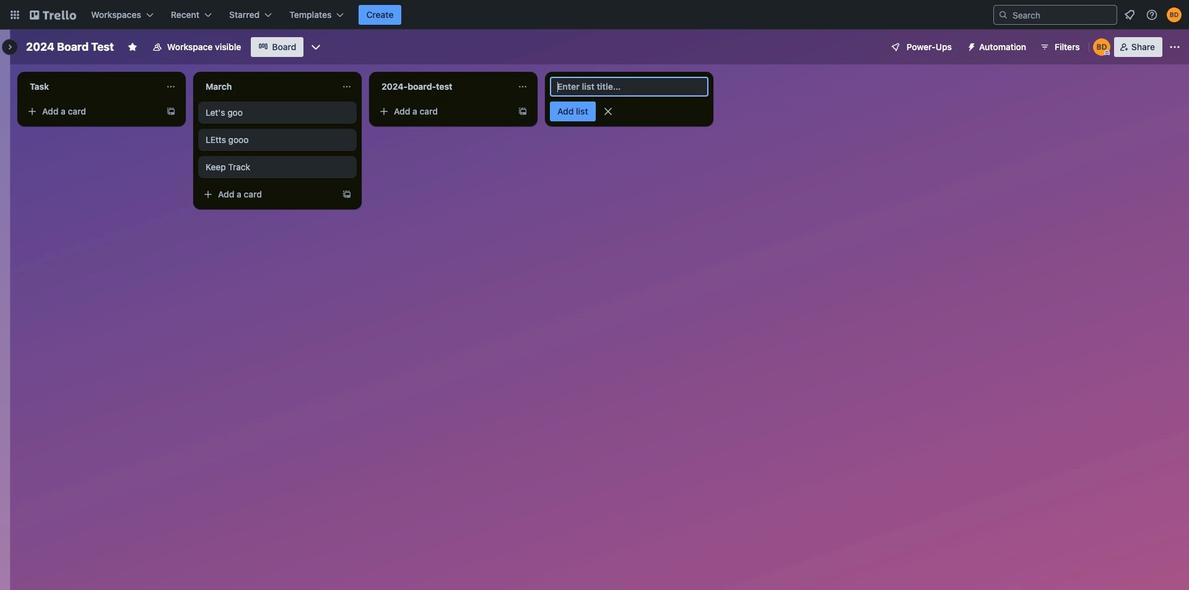 Task type: locate. For each thing, give the bounding box(es) containing it.
None text field
[[22, 77, 161, 97], [198, 77, 337, 97], [22, 77, 161, 97], [198, 77, 337, 97]]

search image
[[998, 10, 1008, 20]]

barb dwyer (barbdwyer3) image
[[1093, 38, 1110, 56]]

1 horizontal spatial create from template… image
[[518, 107, 528, 116]]

open information menu image
[[1146, 9, 1158, 21]]

Enter list title… text field
[[550, 77, 709, 97]]

Board name text field
[[20, 37, 120, 57]]

create from template… image
[[518, 107, 528, 116], [342, 190, 352, 199]]

0 vertical spatial create from template… image
[[518, 107, 528, 116]]

0 notifications image
[[1122, 7, 1137, 22]]

create from template… image
[[166, 107, 176, 116]]

0 horizontal spatial create from template… image
[[342, 190, 352, 199]]

cancel list editing image
[[602, 105, 614, 118]]

None text field
[[374, 77, 513, 97]]

this member is an admin of this board. image
[[1104, 50, 1110, 56]]

barb dwyer (barbdwyer3) image
[[1167, 7, 1182, 22]]



Task type: describe. For each thing, give the bounding box(es) containing it.
sm image
[[962, 37, 979, 55]]

Search field
[[1008, 6, 1117, 24]]

primary element
[[0, 0, 1189, 30]]

1 vertical spatial create from template… image
[[342, 190, 352, 199]]

customize views image
[[310, 41, 322, 53]]

star or unstar board image
[[128, 42, 137, 52]]

show menu image
[[1169, 41, 1181, 53]]

back to home image
[[30, 5, 76, 25]]



Task type: vqa. For each thing, say whether or not it's contained in the screenshot.
4th C button from left
no



